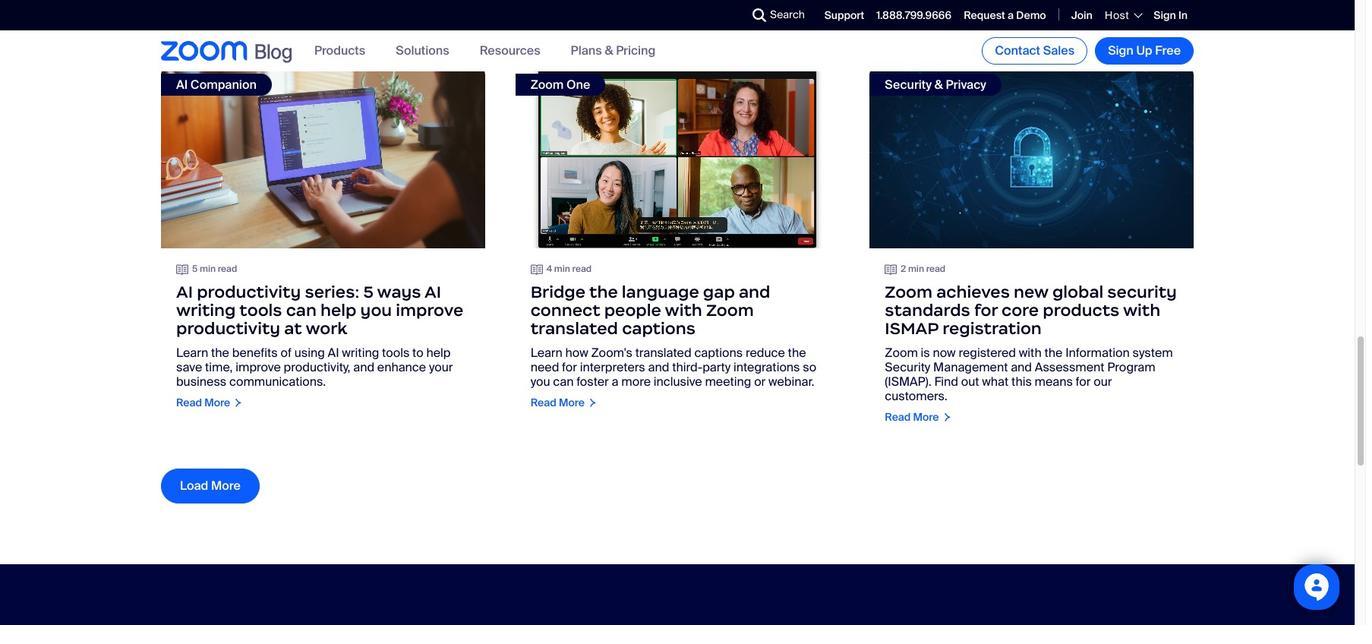 Task type: vqa. For each thing, say whether or not it's contained in the screenshot.


Task type: describe. For each thing, give the bounding box(es) containing it.
2 min read
[[901, 263, 946, 275]]

meeting
[[705, 373, 751, 389]]

zoom achieves new global security standards for core products with ismap registration image
[[870, 66, 1194, 248]]

5 min read
[[192, 263, 237, 275]]

new
[[1014, 281, 1049, 302]]

logo blog.svg image
[[255, 40, 292, 65]]

(ismap).
[[885, 373, 932, 389]]

you inside ai productivity series: 5 ways ai writing tools can help you improve productivity at work learn the benefits of using ai writing tools to help save time, improve productivity, and enhance your business communications. read more
[[360, 300, 392, 320]]

save
[[176, 359, 202, 375]]

read for productivity
[[218, 263, 237, 275]]

customers.
[[885, 388, 948, 404]]

business
[[176, 373, 227, 389]]

more left request
[[913, 7, 939, 20]]

1 vertical spatial writing
[[342, 344, 379, 360]]

sales
[[1043, 43, 1075, 58]]

you inside bridge the language gap and connect people with zoom translated captions learn how zoom's translated captions reduce the need for interpreters and third-party integrations so you can foster a more inclusive meeting or webinar. read more
[[531, 373, 550, 389]]

can inside ai productivity series: 5 ways ai writing tools can help you improve productivity at work learn the benefits of using ai writing tools to help save time, improve productivity, and enhance your business communications. read more
[[286, 300, 317, 320]]

and right gap
[[739, 281, 770, 302]]

assessment
[[1035, 359, 1105, 375]]

the inside zoom achieves new global security standards for core products with ismap registration zoom is now registered with the information system security management and assessment program (ismap). find out what this means for our customers. read more
[[1045, 344, 1063, 360]]

request a demo link
[[964, 8, 1046, 22]]

foster
[[577, 373, 609, 389]]

read inside ai productivity series: 5 ways ai writing tools can help you improve productivity at work learn the benefits of using ai writing tools to help save time, improve productivity, and enhance your business communications. read more
[[176, 395, 202, 409]]

core
[[1002, 300, 1039, 320]]

ai right ways
[[425, 281, 441, 302]]

load
[[180, 478, 208, 494]]

join link
[[1071, 8, 1093, 22]]

so
[[803, 359, 817, 375]]

find
[[935, 373, 959, 389]]

1.888.799.9666 link
[[877, 8, 952, 22]]

1.888.799.9666
[[877, 8, 952, 22]]

zoom left one
[[531, 76, 564, 92]]

solutions button
[[396, 43, 449, 59]]

companion
[[191, 76, 257, 92]]

security
[[1108, 281, 1177, 302]]

is
[[921, 344, 930, 360]]

in
[[1179, 8, 1188, 22]]

series:
[[305, 281, 360, 302]]

and left third-
[[648, 359, 669, 375]]

to
[[412, 344, 424, 360]]

at
[[284, 318, 302, 338]]

time,
[[205, 359, 233, 375]]

0 vertical spatial help
[[321, 300, 357, 320]]

min for ai
[[200, 263, 216, 275]]

0 vertical spatial productivity
[[197, 281, 301, 302]]

zoom left is
[[885, 344, 918, 360]]

zoom down 2
[[885, 281, 933, 302]]

people
[[604, 300, 661, 320]]

for inside bridge the language gap and connect people with zoom translated captions learn how zoom's translated captions reduce the need for interpreters and third-party integrations so you can foster a more inclusive meeting or webinar. read more
[[562, 359, 577, 375]]

contact sales link
[[982, 37, 1088, 65]]

more
[[622, 373, 651, 389]]

request a demo
[[964, 8, 1046, 22]]

host
[[1105, 8, 1130, 22]]

party
[[703, 359, 731, 375]]

zoom logo image
[[161, 41, 248, 61]]

or
[[754, 373, 766, 389]]

information
[[1066, 344, 1130, 360]]

contact
[[995, 43, 1041, 58]]

plans
[[571, 43, 602, 59]]

sign in link
[[1154, 8, 1188, 22]]

registered
[[959, 344, 1016, 360]]

using
[[295, 344, 325, 360]]

0 vertical spatial translated
[[531, 318, 618, 338]]

your
[[429, 359, 453, 375]]

join
[[1071, 8, 1093, 22]]

1 vertical spatial tools
[[382, 344, 410, 360]]

the down 4 min read
[[589, 281, 618, 302]]

connect
[[531, 300, 600, 320]]

management
[[934, 359, 1008, 375]]

ai down "zoom logo"
[[176, 76, 188, 92]]

the up webinar. at the bottom of the page
[[788, 344, 806, 360]]

benefits
[[232, 344, 278, 360]]

load more
[[180, 478, 241, 494]]

support
[[825, 8, 865, 22]]

ai productivity series: 5 ways ai writing tools can help you improve productivity at work image
[[161, 66, 485, 248]]

0 horizontal spatial improve
[[236, 359, 281, 375]]

sign for sign up free
[[1108, 43, 1134, 58]]

1 horizontal spatial a
[[1008, 8, 1014, 22]]

plans & pricing
[[571, 43, 656, 59]]

zoom's
[[591, 344, 633, 360]]

productivity,
[[284, 359, 350, 375]]

privacy
[[946, 76, 987, 92]]

& for security
[[935, 76, 943, 92]]

zoom one
[[531, 76, 590, 92]]

more inside bridge the language gap and connect people with zoom translated captions learn how zoom's translated captions reduce the need for interpreters and third-party integrations so you can foster a more inclusive meeting or webinar. read more
[[559, 395, 585, 409]]

request
[[964, 8, 1006, 22]]

interpreters
[[580, 359, 645, 375]]

ismap
[[885, 318, 939, 338]]

1 vertical spatial productivity
[[176, 318, 280, 338]]

third-
[[672, 359, 703, 375]]

pricing
[[616, 43, 656, 59]]

0 vertical spatial captions
[[622, 318, 696, 338]]

means
[[1035, 373, 1073, 389]]

resources button
[[480, 43, 540, 59]]

read for achieves
[[926, 263, 946, 275]]

of
[[281, 344, 292, 360]]

security inside zoom achieves new global security standards for core products with ismap registration zoom is now registered with the information system security management and assessment program (ismap). find out what this means for our customers. read more
[[885, 359, 931, 375]]

our
[[1094, 373, 1112, 389]]

learn inside ai productivity series: 5 ways ai writing tools can help you improve productivity at work learn the benefits of using ai writing tools to help save time, improve productivity, and enhance your business communications. read more
[[176, 344, 208, 360]]

how
[[566, 344, 588, 360]]

0 vertical spatial 5
[[192, 263, 198, 275]]

can inside bridge the language gap and connect people with zoom translated captions learn how zoom's translated captions reduce the need for interpreters and third-party integrations so you can foster a more inclusive meeting or webinar. read more
[[553, 373, 574, 389]]

solutions
[[396, 43, 449, 59]]



Task type: locate. For each thing, give the bounding box(es) containing it.
for right need
[[562, 359, 577, 375]]

learn
[[176, 344, 208, 360], [531, 344, 563, 360]]

1 vertical spatial captions
[[695, 344, 743, 360]]

registration
[[943, 318, 1042, 338]]

0 horizontal spatial writing
[[176, 300, 236, 320]]

0 horizontal spatial you
[[360, 300, 392, 320]]

read down business
[[176, 395, 202, 409]]

0 vertical spatial a
[[1008, 8, 1014, 22]]

1 vertical spatial 5
[[363, 281, 374, 302]]

0 horizontal spatial with
[[665, 300, 702, 320]]

bridge the language gap and connect people with zoom translated captions image
[[515, 66, 840, 248]]

the right save
[[211, 344, 229, 360]]

0 vertical spatial security
[[885, 76, 932, 92]]

for
[[974, 300, 998, 320], [562, 359, 577, 375], [1076, 373, 1091, 389]]

2 horizontal spatial min
[[908, 263, 924, 275]]

2 horizontal spatial for
[[1076, 373, 1091, 389]]

sign left up
[[1108, 43, 1134, 58]]

load more button
[[161, 469, 260, 504]]

1 vertical spatial translated
[[635, 344, 692, 360]]

you
[[360, 300, 392, 320], [531, 373, 550, 389]]

0 vertical spatial &
[[605, 43, 613, 59]]

0 horizontal spatial learn
[[176, 344, 208, 360]]

system
[[1133, 344, 1173, 360]]

ai down 5 min read
[[176, 281, 193, 302]]

captions down language
[[622, 318, 696, 338]]

0 horizontal spatial help
[[321, 300, 357, 320]]

read right support
[[885, 7, 911, 20]]

&
[[605, 43, 613, 59], [935, 76, 943, 92]]

read down need
[[531, 395, 557, 409]]

0 horizontal spatial read
[[218, 263, 237, 275]]

writing down 5 min read
[[176, 300, 236, 320]]

1 read from the left
[[218, 263, 237, 275]]

for left the our
[[1076, 373, 1091, 389]]

0 vertical spatial sign
[[1154, 8, 1176, 22]]

1 horizontal spatial help
[[426, 344, 451, 360]]

sign up free
[[1108, 43, 1181, 58]]

for left the core
[[974, 300, 998, 320]]

& for plans
[[605, 43, 613, 59]]

1 horizontal spatial you
[[531, 373, 550, 389]]

sign inside "link"
[[1108, 43, 1134, 58]]

search image
[[753, 8, 766, 22], [753, 8, 766, 22]]

1 vertical spatial &
[[935, 76, 943, 92]]

more down foster
[[559, 395, 585, 409]]

2 read from the left
[[926, 263, 946, 275]]

0 vertical spatial you
[[360, 300, 392, 320]]

0 horizontal spatial tools
[[240, 300, 282, 320]]

sign left in in the right of the page
[[1154, 8, 1176, 22]]

ai right using
[[328, 344, 339, 360]]

min
[[200, 263, 216, 275], [908, 263, 924, 275], [554, 263, 570, 275]]

zoom up reduce
[[706, 300, 754, 320]]

5 inside ai productivity series: 5 ways ai writing tools can help you improve productivity at work learn the benefits of using ai writing tools to help save time, improve productivity, and enhance your business communications. read more
[[363, 281, 374, 302]]

1 horizontal spatial for
[[974, 300, 998, 320]]

translated up how
[[531, 318, 618, 338]]

zoom achieves new global security standards for core products with ismap registration zoom is now registered with the information system security management and assessment program (ismap). find out what this means for our customers. read more
[[885, 281, 1177, 423]]

3 min from the left
[[554, 263, 570, 275]]

learn left how
[[531, 344, 563, 360]]

productivity
[[197, 281, 301, 302], [176, 318, 280, 338]]

help right to
[[426, 344, 451, 360]]

2
[[901, 263, 906, 275]]

out
[[961, 373, 979, 389]]

0 horizontal spatial min
[[200, 263, 216, 275]]

more down 'customers.'
[[913, 410, 939, 423]]

& left privacy
[[935, 76, 943, 92]]

products
[[314, 43, 365, 59]]

you left foster
[[531, 373, 550, 389]]

and inside ai productivity series: 5 ways ai writing tools can help you improve productivity at work learn the benefits of using ai writing tools to help save time, improve productivity, and enhance your business communications. read more
[[353, 359, 374, 375]]

a left more
[[612, 373, 619, 389]]

more
[[913, 7, 939, 20], [205, 395, 230, 409], [559, 395, 585, 409], [913, 410, 939, 423], [211, 478, 241, 494]]

0 horizontal spatial 5
[[192, 263, 198, 275]]

0 vertical spatial improve
[[396, 300, 463, 320]]

reduce
[[746, 344, 785, 360]]

host button
[[1105, 8, 1142, 22]]

1 vertical spatial a
[[612, 373, 619, 389]]

improve right time,
[[236, 359, 281, 375]]

improve
[[396, 300, 463, 320], [236, 359, 281, 375]]

language
[[622, 281, 699, 302]]

1 horizontal spatial learn
[[531, 344, 563, 360]]

1 horizontal spatial tools
[[382, 344, 410, 360]]

1 min from the left
[[200, 263, 216, 275]]

0 horizontal spatial a
[[612, 373, 619, 389]]

a inside bridge the language gap and connect people with zoom translated captions learn how zoom's translated captions reduce the need for interpreters and third-party integrations so you can foster a more inclusive meeting or webinar. read more
[[612, 373, 619, 389]]

help right at on the bottom left of page
[[321, 300, 357, 320]]

sign in
[[1154, 8, 1188, 22]]

tools left at on the bottom left of page
[[240, 300, 282, 320]]

0 vertical spatial can
[[286, 300, 317, 320]]

more inside zoom achieves new global security standards for core products with ismap registration zoom is now registered with the information system security management and assessment program (ismap). find out what this means for our customers. read more
[[913, 410, 939, 423]]

translated up "inclusive"
[[635, 344, 692, 360]]

a left demo
[[1008, 8, 1014, 22]]

read inside bridge the language gap and connect people with zoom translated captions learn how zoom's translated captions reduce the need for interpreters and third-party integrations so you can foster a more inclusive meeting or webinar. read more
[[531, 395, 557, 409]]

security & privacy
[[885, 76, 987, 92]]

3 read from the left
[[572, 263, 592, 275]]

1 vertical spatial security
[[885, 359, 931, 375]]

program
[[1108, 359, 1156, 375]]

communications.
[[229, 373, 326, 389]]

read
[[885, 7, 911, 20], [176, 395, 202, 409], [531, 395, 557, 409], [885, 410, 911, 423]]

1 horizontal spatial sign
[[1154, 8, 1176, 22]]

the inside ai productivity series: 5 ways ai writing tools can help you improve productivity at work learn the benefits of using ai writing tools to help save time, improve productivity, and enhance your business communications. read more
[[211, 344, 229, 360]]

now
[[933, 344, 956, 360]]

1 horizontal spatial read
[[572, 263, 592, 275]]

security
[[885, 76, 932, 92], [885, 359, 931, 375]]

1 horizontal spatial &
[[935, 76, 943, 92]]

ai
[[176, 76, 188, 92], [176, 281, 193, 302], [425, 281, 441, 302], [328, 344, 339, 360]]

1 horizontal spatial can
[[553, 373, 574, 389]]

global
[[1053, 281, 1104, 302]]

0 horizontal spatial &
[[605, 43, 613, 59]]

plans & pricing link
[[571, 43, 656, 59]]

2 learn from the left
[[531, 344, 563, 360]]

read for the
[[572, 263, 592, 275]]

security left privacy
[[885, 76, 932, 92]]

with inside bridge the language gap and connect people with zoom translated captions learn how zoom's translated captions reduce the need for interpreters and third-party integrations so you can foster a more inclusive meeting or webinar. read more
[[665, 300, 702, 320]]

1 vertical spatial help
[[426, 344, 451, 360]]

2 min from the left
[[908, 263, 924, 275]]

the up means
[[1045, 344, 1063, 360]]

standards
[[885, 300, 971, 320]]

free
[[1155, 43, 1181, 58]]

bridge the language gap and connect people with zoom translated captions learn how zoom's translated captions reduce the need for interpreters and third-party integrations so you can foster a more inclusive meeting or webinar. read more
[[531, 281, 817, 409]]

sign up free link
[[1095, 37, 1194, 65]]

2 horizontal spatial read
[[926, 263, 946, 275]]

and left the enhance
[[353, 359, 374, 375]]

0 horizontal spatial can
[[286, 300, 317, 320]]

you right series:
[[360, 300, 392, 320]]

can up using
[[286, 300, 317, 320]]

support link
[[825, 8, 865, 22]]

more down business
[[205, 395, 230, 409]]

1 learn from the left
[[176, 344, 208, 360]]

with up this
[[1019, 344, 1042, 360]]

4
[[547, 263, 552, 275]]

learn inside bridge the language gap and connect people with zoom translated captions learn how zoom's translated captions reduce the need for interpreters and third-party integrations so you can foster a more inclusive meeting or webinar. read more
[[531, 344, 563, 360]]

0 horizontal spatial sign
[[1108, 43, 1134, 58]]

zoom
[[531, 76, 564, 92], [885, 281, 933, 302], [706, 300, 754, 320], [885, 344, 918, 360]]

1 horizontal spatial writing
[[342, 344, 379, 360]]

ai productivity series: 5 ways ai writing tools can help you improve productivity at work learn the benefits of using ai writing tools to help save time, improve productivity, and enhance your business communications. read more
[[176, 281, 463, 409]]

min for bridge
[[554, 263, 570, 275]]

writing down work
[[342, 344, 379, 360]]

1 vertical spatial sign
[[1108, 43, 1134, 58]]

0 vertical spatial writing
[[176, 300, 236, 320]]

productivity down 5 min read
[[197, 281, 301, 302]]

need
[[531, 359, 559, 375]]

demo
[[1016, 8, 1046, 22]]

read more
[[885, 7, 939, 20]]

ai companion
[[176, 76, 257, 92]]

with left gap
[[665, 300, 702, 320]]

tools
[[240, 300, 282, 320], [382, 344, 410, 360]]

4 min read
[[547, 263, 592, 275]]

security up 'customers.'
[[885, 359, 931, 375]]

1 horizontal spatial min
[[554, 263, 570, 275]]

tools left to
[[382, 344, 410, 360]]

1 security from the top
[[885, 76, 932, 92]]

learn up business
[[176, 344, 208, 360]]

1 horizontal spatial improve
[[396, 300, 463, 320]]

with up system
[[1123, 300, 1161, 320]]

0 vertical spatial tools
[[240, 300, 282, 320]]

more inside button
[[211, 478, 241, 494]]

contact sales
[[995, 43, 1075, 58]]

captions up meeting
[[695, 344, 743, 360]]

1 horizontal spatial translated
[[635, 344, 692, 360]]

None search field
[[697, 3, 757, 27]]

what
[[982, 373, 1009, 389]]

more inside ai productivity series: 5 ways ai writing tools can help you improve productivity at work learn the benefits of using ai writing tools to help save time, improve productivity, and enhance your business communications. read more
[[205, 395, 230, 409]]

one
[[567, 76, 590, 92]]

bridge
[[531, 281, 586, 302]]

help
[[321, 300, 357, 320], [426, 344, 451, 360]]

webinar.
[[769, 373, 815, 389]]

ways
[[377, 281, 421, 302]]

0 horizontal spatial for
[[562, 359, 577, 375]]

2 horizontal spatial with
[[1123, 300, 1161, 320]]

enhance
[[377, 359, 426, 375]]

translated
[[531, 318, 618, 338], [635, 344, 692, 360]]

up
[[1137, 43, 1153, 58]]

products
[[1043, 300, 1120, 320]]

and inside zoom achieves new global security standards for core products with ismap registration zoom is now registered with the information system security management and assessment program (ismap). find out what this means for our customers. read more
[[1011, 359, 1032, 375]]

and right what
[[1011, 359, 1032, 375]]

productivity up benefits
[[176, 318, 280, 338]]

work
[[306, 318, 347, 338]]

1 vertical spatial you
[[531, 373, 550, 389]]

a
[[1008, 8, 1014, 22], [612, 373, 619, 389]]

read down 'customers.'
[[885, 410, 911, 423]]

0 horizontal spatial translated
[[531, 318, 618, 338]]

1 vertical spatial can
[[553, 373, 574, 389]]

achieves
[[937, 281, 1010, 302]]

products button
[[314, 43, 365, 59]]

1 horizontal spatial 5
[[363, 281, 374, 302]]

can left foster
[[553, 373, 574, 389]]

sign for sign in
[[1154, 8, 1176, 22]]

2 security from the top
[[885, 359, 931, 375]]

more right the load
[[211, 478, 241, 494]]

1 horizontal spatial with
[[1019, 344, 1042, 360]]

inclusive
[[654, 373, 702, 389]]

zoom inside bridge the language gap and connect people with zoom translated captions learn how zoom's translated captions reduce the need for interpreters and third-party integrations so you can foster a more inclusive meeting or webinar. read more
[[706, 300, 754, 320]]

read
[[218, 263, 237, 275], [926, 263, 946, 275], [572, 263, 592, 275]]

improve up to
[[396, 300, 463, 320]]

search
[[770, 8, 805, 21]]

read inside zoom achieves new global security standards for core products with ismap registration zoom is now registered with the information system security management and assessment program (ismap). find out what this means for our customers. read more
[[885, 410, 911, 423]]

gap
[[703, 281, 735, 302]]

read inside read more link
[[885, 7, 911, 20]]

this
[[1012, 373, 1032, 389]]

integrations
[[734, 359, 800, 375]]

resources
[[480, 43, 540, 59]]

1 vertical spatial improve
[[236, 359, 281, 375]]

min for zoom
[[908, 263, 924, 275]]

& right plans in the top left of the page
[[605, 43, 613, 59]]

sign
[[1154, 8, 1176, 22], [1108, 43, 1134, 58]]



